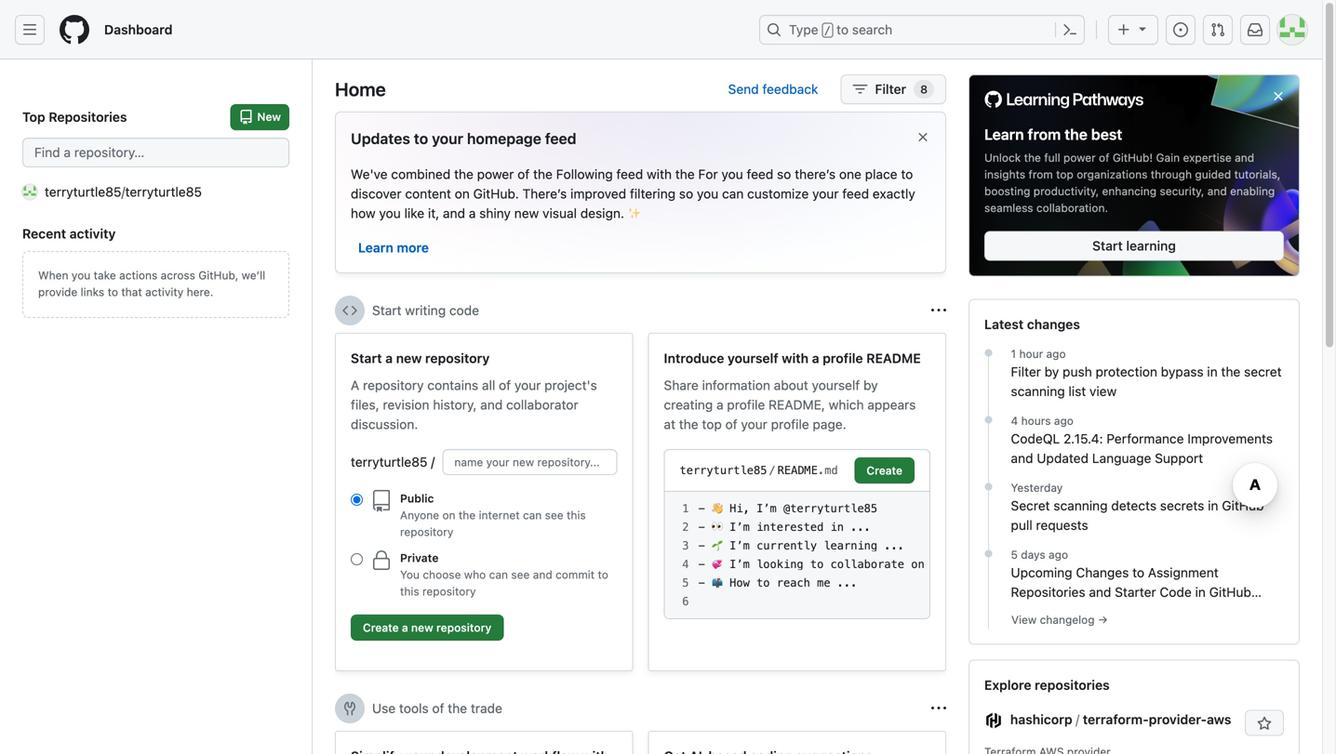 Task type: vqa. For each thing, say whether or not it's contained in the screenshot.


Task type: locate. For each thing, give the bounding box(es) containing it.
filter image
[[853, 82, 868, 97]]

the down updates to your homepage feed
[[454, 167, 474, 182]]

/ inside type / to search
[[824, 24, 831, 37]]

2 vertical spatial profile
[[771, 417, 810, 432]]

1 vertical spatial activity
[[145, 286, 184, 299]]

a down information on the bottom
[[717, 397, 724, 413]]

1 vertical spatial 5
[[683, 577, 689, 590]]

1 horizontal spatial 4
[[1011, 415, 1019, 428]]

0 vertical spatial profile
[[823, 351, 863, 366]]

repository up contains
[[425, 351, 490, 366]]

lock image
[[370, 550, 393, 572]]

0 vertical spatial readme
[[867, 351, 921, 366]]

1 horizontal spatial learning
[[1127, 238, 1177, 254]]

use
[[372, 701, 396, 717]]

ago up 2.15.4:
[[1055, 415, 1074, 428]]

in down @terryturtle85
[[831, 521, 844, 534]]

2 horizontal spatial profile
[[823, 351, 863, 366]]

new
[[515, 206, 539, 221], [396, 351, 422, 366], [411, 622, 433, 635]]

/ left ".md"
[[769, 464, 776, 478]]

1 vertical spatial so
[[679, 186, 694, 202]]

1 horizontal spatial can
[[523, 509, 542, 522]]

in right secrets
[[1208, 498, 1219, 514]]

... left dot fill icon
[[932, 559, 952, 572]]

learn for more
[[358, 240, 394, 256]]

👋
[[712, 503, 723, 516]]

none radio inside create a new repository element
[[351, 494, 363, 506]]

terryturtle85 / terryturtle85
[[45, 184, 202, 200]]

issue opened image
[[1174, 22, 1189, 37]]

/ up public
[[431, 455, 435, 470]]

your inside a repository contains all of your project's files, revision history, and collaborator discussion.
[[515, 378, 541, 393]]

1 horizontal spatial 5
[[1011, 549, 1018, 562]]

1 dot fill image from the top
[[982, 346, 996, 361]]

dot fill image down latest on the top of page
[[982, 346, 996, 361]]

/ for terryturtle85 / readme .md
[[769, 464, 776, 478]]

1 vertical spatial top
[[702, 417, 722, 432]]

1 vertical spatial github
[[1210, 585, 1252, 600]]

can right internet
[[523, 509, 542, 522]]

to down take
[[108, 286, 118, 299]]

4 - from the top
[[699, 559, 705, 572]]

...
[[851, 521, 871, 534], [885, 540, 905, 553], [932, 559, 952, 572], [838, 577, 858, 590]]

ago inside 5 days ago upcoming changes to assignment repositories and starter code in github classroom
[[1049, 549, 1069, 562]]

0 vertical spatial dot fill image
[[982, 346, 996, 361]]

2 vertical spatial start
[[351, 351, 382, 366]]

readme up appears
[[867, 351, 921, 366]]

see inside public anyone on the internet can see this repository
[[545, 509, 564, 522]]

1 horizontal spatial this
[[567, 509, 586, 522]]

design.
[[581, 206, 625, 221]]

create a new repository
[[363, 622, 492, 635]]

to
[[837, 22, 849, 37], [414, 130, 428, 148], [901, 167, 914, 182], [108, 286, 118, 299], [811, 559, 824, 572], [1133, 565, 1145, 581], [598, 569, 609, 582], [757, 577, 770, 590]]

top up productivity,
[[1057, 168, 1074, 181]]

0 vertical spatial 1
[[1011, 348, 1017, 361]]

0 vertical spatial 5
[[1011, 549, 1018, 562]]

the up there's
[[533, 167, 553, 182]]

0 horizontal spatial 4
[[683, 559, 689, 572]]

yourself
[[728, 351, 779, 366], [812, 378, 860, 393]]

2 vertical spatial new
[[411, 622, 433, 635]]

i'm right hi,
[[757, 503, 777, 516]]

1 vertical spatial profile
[[727, 397, 765, 413]]

can inside private you choose who can see and commit to this repository
[[489, 569, 508, 582]]

/ for type / to search
[[824, 24, 831, 37]]

1 vertical spatial filter
[[1011, 364, 1042, 380]]

protection
[[1096, 364, 1158, 380]]

learn up unlock
[[985, 126, 1024, 143]]

i'm
[[757, 503, 777, 516], [730, 521, 750, 534], [730, 540, 750, 553], [730, 559, 750, 572]]

1 vertical spatial from
[[1029, 168, 1054, 181]]

0 horizontal spatial filter
[[875, 81, 907, 97]]

/ for terryturtle85 /
[[431, 455, 435, 470]]

we've combined the power of the following feed with the for you feed so there's one place to discover content on github. there's improved filtering so you can customize your feed exactly how you like it, and a shiny new visual design. ✨
[[351, 167, 916, 221]]

expertise
[[1184, 151, 1232, 164]]

activity up take
[[69, 226, 116, 242]]

learn
[[985, 126, 1024, 143], [358, 240, 394, 256]]

your up combined on the left top of the page
[[432, 130, 464, 148]]

send feedback
[[729, 81, 819, 97]]

1 vertical spatial 4
[[683, 559, 689, 572]]

- left 👋
[[699, 503, 705, 516]]

terryturtle85 inside create a new repository element
[[351, 455, 428, 470]]

None radio
[[351, 494, 363, 506]]

3 dot fill image from the top
[[982, 480, 996, 495]]

1 vertical spatial start
[[372, 303, 402, 318]]

2 vertical spatial can
[[489, 569, 508, 582]]

explore
[[985, 678, 1032, 693]]

0 horizontal spatial this
[[400, 586, 420, 599]]

new inside button
[[411, 622, 433, 635]]

0 horizontal spatial by
[[864, 378, 878, 393]]

dot fill image left yesterday
[[982, 480, 996, 495]]

private you choose who can see and commit to this repository
[[400, 552, 609, 599]]

5 up the 6
[[683, 577, 689, 590]]

we've
[[351, 167, 388, 182]]

a left 'shiny'
[[469, 206, 476, 221]]

top
[[22, 109, 45, 125]]

0 vertical spatial this
[[567, 509, 586, 522]]

content
[[405, 186, 451, 202]]

through
[[1151, 168, 1192, 181]]

terryturtle85 for terryturtle85 / readme .md
[[680, 464, 767, 478]]

repositories
[[49, 109, 127, 125], [1011, 585, 1086, 600]]

4 inside 1 - 👋 hi, i'm @terryturtle85 2 - 👀 i'm interested in ... 3 - 🌱 i'm currently learning ... 4 - 💞️ i'm looking to collaborate on ... 5 - 📫 how to reach me ... 6
[[683, 559, 689, 572]]

we'll
[[242, 269, 265, 282]]

with inside we've combined the power of the following feed with the for you feed so there's one place to discover content on github. there's improved filtering so you can customize your feed exactly how you like it, and a shiny new visual design. ✨
[[647, 167, 672, 182]]

learn more
[[358, 240, 429, 256]]

0 vertical spatial on
[[455, 186, 470, 202]]

1 - 👋 hi, i'm @terryturtle85 2 - 👀 i'm interested in ... 3 - 🌱 i'm currently learning ... 4 - 💞️ i'm looking to collaborate on ... 5 - 📫 how to reach me ... 6
[[683, 503, 952, 609]]

activity
[[69, 226, 116, 242], [145, 286, 184, 299]]

of right tools
[[432, 701, 444, 717]]

homepage image
[[60, 15, 89, 45]]

private
[[400, 552, 439, 565]]

new up revision
[[396, 351, 422, 366]]

learning up the collaborate
[[824, 540, 878, 553]]

3
[[683, 540, 689, 553]]

project's
[[545, 378, 597, 393]]

new for create a new repository
[[411, 622, 433, 635]]

your down information on the bottom
[[741, 417, 768, 432]]

at
[[664, 417, 676, 432]]

new
[[257, 110, 281, 123]]

on inside public anyone on the internet can see this repository
[[443, 509, 456, 522]]

learning inside 1 - 👋 hi, i'm @terryturtle85 2 - 👀 i'm interested in ... 3 - 🌱 i'm currently learning ... 4 - 💞️ i'm looking to collaborate on ... 5 - 📫 how to reach me ... 6
[[824, 540, 878, 553]]

/ down "top repositories" search box
[[121, 184, 125, 200]]

profile
[[823, 351, 863, 366], [727, 397, 765, 413], [771, 417, 810, 432]]

feed up 'customize'
[[747, 167, 774, 182]]

1 vertical spatial 1
[[683, 503, 689, 516]]

0 horizontal spatial 5
[[683, 577, 689, 590]]

1 horizontal spatial filter
[[1011, 364, 1042, 380]]

to up starter
[[1133, 565, 1145, 581]]

a up readme,
[[812, 351, 820, 366]]

0 vertical spatial new
[[515, 206, 539, 221]]

yourself up information on the bottom
[[728, 351, 779, 366]]

0 horizontal spatial see
[[511, 569, 530, 582]]

repository down choose
[[423, 586, 476, 599]]

with
[[647, 167, 672, 182], [782, 351, 809, 366]]

start for start learning
[[1093, 238, 1123, 254]]

@terryturtle85
[[784, 503, 878, 516]]

5 inside 5 days ago upcoming changes to assignment repositories and starter code in github classroom
[[1011, 549, 1018, 562]]

1 vertical spatial see
[[511, 569, 530, 582]]

5 inside 1 - 👋 hi, i'm @terryturtle85 2 - 👀 i'm interested in ... 3 - 🌱 i'm currently learning ... 4 - 💞️ i'm looking to collaborate on ... 5 - 📫 how to reach me ... 6
[[683, 577, 689, 590]]

requests
[[1036, 518, 1089, 533]]

in
[[1208, 364, 1218, 380], [1208, 498, 1219, 514], [831, 521, 844, 534], [1196, 585, 1206, 600]]

activity inside when you take actions across github, we'll provide links to that activity here.
[[145, 286, 184, 299]]

/
[[824, 24, 831, 37], [121, 184, 125, 200], [431, 455, 435, 470], [769, 464, 776, 478], [1076, 712, 1080, 728]]

2 dot fill image from the top
[[982, 413, 996, 428]]

page.
[[813, 417, 847, 432]]

internet
[[479, 509, 520, 522]]

improvements
[[1188, 431, 1273, 447]]

information
[[702, 378, 771, 393]]

1 vertical spatial new
[[396, 351, 422, 366]]

1 vertical spatial yourself
[[812, 378, 860, 393]]

0 horizontal spatial readme
[[778, 464, 818, 478]]

from
[[1028, 126, 1061, 143], [1029, 168, 1054, 181]]

👀
[[712, 521, 723, 534]]

why am i seeing this? image
[[932, 702, 947, 717]]

2 - from the top
[[699, 521, 705, 534]]

a inside we've combined the power of the following feed with the for you feed so there's one place to discover content on github. there's improved filtering so you can customize your feed exactly how you like it, and a shiny new visual design. ✨
[[469, 206, 476, 221]]

this up commit at the left bottom of the page
[[567, 509, 586, 522]]

1 horizontal spatial learn
[[985, 126, 1024, 143]]

0 vertical spatial top
[[1057, 168, 1074, 181]]

0 horizontal spatial learn
[[358, 240, 394, 256]]

your inside share information about yourself by creating a profile readme, which appears at the top of your profile page.
[[741, 417, 768, 432]]

top inside share information about yourself by creating a profile readme, which appears at the top of your profile page.
[[702, 417, 722, 432]]

5 left days
[[1011, 549, 1018, 562]]

explore repositories navigation
[[969, 660, 1300, 755]]

start learning
[[1093, 238, 1177, 254]]

github,
[[199, 269, 239, 282]]

1 vertical spatial learn
[[358, 240, 394, 256]]

1 horizontal spatial power
[[1064, 151, 1096, 164]]

1 horizontal spatial by
[[1045, 364, 1060, 380]]

by
[[1045, 364, 1060, 380], [864, 378, 878, 393]]

1 vertical spatial repositories
[[1011, 585, 1086, 600]]

by inside 1 hour ago filter by push protection bypass in the secret scanning list view
[[1045, 364, 1060, 380]]

1 vertical spatial this
[[400, 586, 420, 599]]

you up links
[[72, 269, 91, 282]]

shiny
[[480, 206, 511, 221]]

with up about
[[782, 351, 809, 366]]

ago up 'upcoming'
[[1049, 549, 1069, 562]]

latest changes
[[985, 317, 1081, 332]]

None radio
[[351, 554, 363, 566]]

scanning inside "yesterday secret scanning detects secrets in github pull requests"
[[1054, 498, 1108, 514]]

0 vertical spatial see
[[545, 509, 564, 522]]

/ right type
[[824, 24, 831, 37]]

1 horizontal spatial readme
[[867, 351, 921, 366]]

5 - from the top
[[699, 577, 705, 590]]

updates to your homepage feed
[[351, 130, 577, 148]]

terryturtle85 up 👋
[[680, 464, 767, 478]]

0 horizontal spatial power
[[477, 167, 514, 182]]

github right secrets
[[1222, 498, 1265, 514]]

0 vertical spatial with
[[647, 167, 672, 182]]

terryturtle85 down "discussion."
[[351, 455, 428, 470]]

a inside share information about yourself by creating a profile readme, which appears at the top of your profile page.
[[717, 397, 724, 413]]

1 horizontal spatial with
[[782, 351, 809, 366]]

- left 🌱
[[699, 540, 705, 553]]

from up full
[[1028, 126, 1061, 143]]

ago inside the 4 hours ago codeql 2.15.4: performance improvements and updated language support
[[1055, 415, 1074, 428]]

/ inside create a new repository element
[[431, 455, 435, 470]]

aws
[[1207, 712, 1232, 728]]

1 horizontal spatial see
[[545, 509, 564, 522]]

1 horizontal spatial profile
[[771, 417, 810, 432]]

0 vertical spatial learn
[[985, 126, 1024, 143]]

and down changes
[[1089, 585, 1112, 600]]

ago for 2.15.4:
[[1055, 415, 1074, 428]]

start down collaboration.
[[1093, 238, 1123, 254]]

in inside 1 hour ago filter by push protection bypass in the secret scanning list view
[[1208, 364, 1218, 380]]

1 inside 1 - 👋 hi, i'm @terryturtle85 2 - 👀 i'm interested in ... 3 - 🌱 i'm currently learning ... 4 - 💞️ i'm looking to collaborate on ... 5 - 📫 how to reach me ... 6
[[683, 503, 689, 516]]

/ inside explore repositories navigation
[[1076, 712, 1080, 728]]

profile up which at bottom right
[[823, 351, 863, 366]]

1 vertical spatial scanning
[[1054, 498, 1108, 514]]

updated
[[1037, 451, 1089, 466]]

and up tutorials,
[[1235, 151, 1255, 164]]

the
[[1065, 126, 1088, 143], [1024, 151, 1042, 164], [454, 167, 474, 182], [533, 167, 553, 182], [676, 167, 695, 182], [1222, 364, 1241, 380], [679, 417, 699, 432], [459, 509, 476, 522], [448, 701, 467, 717]]

Top Repositories search field
[[22, 138, 289, 168]]

a right create
[[402, 622, 408, 635]]

of right all
[[499, 378, 511, 393]]

filter right "filter" "image"
[[875, 81, 907, 97]]

improved
[[571, 186, 627, 202]]

repositories inside 5 days ago upcoming changes to assignment repositories and starter code in github classroom
[[1011, 585, 1086, 600]]

start inside the 'explore' element
[[1093, 238, 1123, 254]]

share
[[664, 378, 699, 393]]

learning down 'enhancing'
[[1127, 238, 1177, 254]]

notifications image
[[1248, 22, 1263, 37]]

feed up following
[[545, 130, 577, 148]]

code
[[1160, 585, 1192, 600]]

filter inside 1 hour ago filter by push protection bypass in the secret scanning list view
[[1011, 364, 1042, 380]]

the right at on the bottom
[[679, 417, 699, 432]]

provide
[[38, 286, 78, 299]]

your up collaborator at the bottom left of the page
[[515, 378, 541, 393]]

2 vertical spatial dot fill image
[[982, 480, 996, 495]]

start inside create a new repository element
[[351, 351, 382, 366]]

1 up 2
[[683, 503, 689, 516]]

0 horizontal spatial with
[[647, 167, 672, 182]]

0 vertical spatial power
[[1064, 151, 1096, 164]]

view changelog → link
[[1012, 614, 1108, 627]]

1 horizontal spatial 1
[[1011, 348, 1017, 361]]

top inside "learn from the best unlock the full power of github! gain expertise and insights from top organizations through guided tutorials, boosting productivity, enhancing security, and enabling seamless collaboration."
[[1057, 168, 1074, 181]]

1 vertical spatial ago
[[1055, 415, 1074, 428]]

... down @terryturtle85
[[851, 521, 871, 534]]

and down codeql
[[1011, 451, 1034, 466]]

6
[[683, 596, 689, 609]]

2 horizontal spatial can
[[722, 186, 744, 202]]

0 vertical spatial scanning
[[1011, 384, 1066, 399]]

1 horizontal spatial activity
[[145, 286, 184, 299]]

changes
[[1076, 565, 1129, 581]]

terryturtle85
[[45, 184, 121, 200], [125, 184, 202, 200], [351, 455, 428, 470], [680, 464, 767, 478]]

4 down 3
[[683, 559, 689, 572]]

1 horizontal spatial so
[[777, 167, 792, 182]]

0 horizontal spatial top
[[702, 417, 722, 432]]

of inside a repository contains all of your project's files, revision history, and collaborator discussion.
[[499, 378, 511, 393]]

see inside private you choose who can see and commit to this repository
[[511, 569, 530, 582]]

dot fill image left the hours at the right bottom of page
[[982, 413, 996, 428]]

repository up revision
[[363, 378, 424, 393]]

0 vertical spatial learning
[[1127, 238, 1177, 254]]

push
[[1063, 364, 1093, 380]]

none radio inside create a new repository element
[[351, 554, 363, 566]]

2 vertical spatial on
[[912, 559, 925, 572]]

new inside we've combined the power of the following feed with the for you feed so there's one place to discover content on github. there's improved filtering so you can customize your feed exactly how you like it, and a shiny new visual design. ✨
[[515, 206, 539, 221]]

of up 'organizations'
[[1099, 151, 1110, 164]]

so right filtering
[[679, 186, 694, 202]]

0 horizontal spatial profile
[[727, 397, 765, 413]]

1 vertical spatial on
[[443, 509, 456, 522]]

power up 'github.'
[[477, 167, 514, 182]]

feed
[[545, 130, 577, 148], [617, 167, 643, 182], [747, 167, 774, 182], [843, 186, 870, 202]]

secret scanning detects secrets in github pull requests link
[[1011, 497, 1285, 536]]

by inside share information about yourself by creating a profile readme, which appears at the top of your profile page.
[[864, 378, 878, 393]]

across
[[161, 269, 195, 282]]

1 inside 1 hour ago filter by push protection bypass in the secret scanning list view
[[1011, 348, 1017, 361]]

1 horizontal spatial yourself
[[812, 378, 860, 393]]

days
[[1021, 549, 1046, 562]]

0 vertical spatial github
[[1222, 498, 1265, 514]]

performance
[[1107, 431, 1185, 447]]

of down information on the bottom
[[726, 417, 738, 432]]

to inside private you choose who can see and commit to this repository
[[598, 569, 609, 582]]

so up 'customize'
[[777, 167, 792, 182]]

public anyone on the internet can see this repository
[[400, 492, 586, 539]]

unlock
[[985, 151, 1021, 164]]

on right the collaborate
[[912, 559, 925, 572]]

a
[[351, 378, 360, 393]]

from down full
[[1029, 168, 1054, 181]]

on left 'github.'
[[455, 186, 470, 202]]

terryturtle85 up recent activity
[[45, 184, 121, 200]]

0 vertical spatial can
[[722, 186, 744, 202]]

command palette image
[[1063, 22, 1078, 37]]

create a new repository element
[[351, 349, 618, 649]]

secrets
[[1161, 498, 1205, 514]]

github logo image
[[985, 90, 1146, 108]]

ago
[[1047, 348, 1066, 361], [1055, 415, 1074, 428], [1049, 549, 1069, 562]]

readme
[[867, 351, 921, 366], [778, 464, 818, 478]]

latest
[[985, 317, 1024, 332]]

0 horizontal spatial repositories
[[49, 109, 127, 125]]

reach
[[777, 577, 811, 590]]

one
[[840, 167, 862, 182]]

terryturtle85 for terryturtle85 /
[[351, 455, 428, 470]]

by up appears
[[864, 378, 878, 393]]

provider-
[[1149, 712, 1207, 728]]

0 horizontal spatial yourself
[[728, 351, 779, 366]]

0 vertical spatial 4
[[1011, 415, 1019, 428]]

of up there's
[[518, 167, 530, 182]]

best
[[1092, 126, 1123, 143]]

1 vertical spatial can
[[523, 509, 542, 522]]

1 left the hour at top right
[[1011, 348, 1017, 361]]

there's
[[795, 167, 836, 182]]

ago for changes
[[1049, 549, 1069, 562]]

start right code icon
[[372, 303, 402, 318]]

the left internet
[[459, 509, 476, 522]]

in inside 5 days ago upcoming changes to assignment repositories and starter code in github classroom
[[1196, 585, 1206, 600]]

filter down the hour at top right
[[1011, 364, 1042, 380]]

of inside "learn from the best unlock the full power of github! gain expertise and insights from top organizations through guided tutorials, boosting productivity, enhancing security, and enabling seamless collaboration."
[[1099, 151, 1110, 164]]

terryturtle85 down "top repositories" search box
[[125, 184, 202, 200]]

- left 👀
[[699, 521, 705, 534]]

0 vertical spatial start
[[1093, 238, 1123, 254]]

0 vertical spatial ago
[[1047, 348, 1066, 361]]

1 horizontal spatial repositories
[[1011, 585, 1086, 600]]

1 vertical spatial learning
[[824, 540, 878, 553]]

1 vertical spatial with
[[782, 351, 809, 366]]

dot fill image
[[982, 346, 996, 361], [982, 413, 996, 428], [982, 480, 996, 495]]

- left 📫
[[699, 577, 705, 590]]

0 horizontal spatial activity
[[69, 226, 116, 242]]

collaborate
[[831, 559, 905, 572]]

learn inside "learn from the best unlock the full power of github! gain expertise and insights from top organizations through guided tutorials, boosting productivity, enhancing security, and enabling seamless collaboration."
[[985, 126, 1024, 143]]

/ inside introduce yourself with a profile readme element
[[769, 464, 776, 478]]

repo image
[[370, 491, 393, 513]]

you inside when you take actions across github, we'll provide links to that activity here.
[[72, 269, 91, 282]]

your
[[432, 130, 464, 148], [813, 186, 839, 202], [515, 378, 541, 393], [741, 417, 768, 432]]

yesterday
[[1011, 482, 1063, 495]]

ago inside 1 hour ago filter by push protection bypass in the secret scanning list view
[[1047, 348, 1066, 361]]

with up filtering
[[647, 167, 672, 182]]

2 vertical spatial ago
[[1049, 549, 1069, 562]]

ago right the hour at top right
[[1047, 348, 1066, 361]]

terryturtle85 inside introduce yourself with a profile readme element
[[680, 464, 767, 478]]

who
[[464, 569, 486, 582]]

in right bypass at the right of the page
[[1208, 364, 1218, 380]]

1 vertical spatial power
[[477, 167, 514, 182]]

1 - from the top
[[699, 503, 705, 516]]

4 inside the 4 hours ago codeql 2.15.4: performance improvements and updated language support
[[1011, 415, 1019, 428]]

None submit
[[855, 458, 915, 484]]

1 horizontal spatial top
[[1057, 168, 1074, 181]]

the left the best
[[1065, 126, 1088, 143]]

activity down across
[[145, 286, 184, 299]]

0 horizontal spatial 1
[[683, 503, 689, 516]]

codeql 2.15.4: performance improvements and updated language support link
[[1011, 429, 1285, 469]]

3 - from the top
[[699, 540, 705, 553]]

a up revision
[[386, 351, 393, 366]]

0 horizontal spatial can
[[489, 569, 508, 582]]

- left 💞️
[[699, 559, 705, 572]]

see right 'who'
[[511, 569, 530, 582]]

@hashicorp profile image
[[985, 712, 1003, 731]]

in right code
[[1196, 585, 1206, 600]]

profile down readme,
[[771, 417, 810, 432]]

1 vertical spatial dot fill image
[[982, 413, 996, 428]]

0 horizontal spatial learning
[[824, 540, 878, 553]]



Task type: describe. For each thing, give the bounding box(es) containing it.
secret
[[1245, 364, 1282, 380]]

... right me
[[838, 577, 858, 590]]

new for start a new repository
[[396, 351, 422, 366]]

in inside "yesterday secret scanning detects secrets in github pull requests"
[[1208, 498, 1219, 514]]

to right how
[[757, 577, 770, 590]]

Repository name text field
[[442, 450, 618, 476]]

ago for by
[[1047, 348, 1066, 361]]

/ for terryturtle85 / terryturtle85
[[121, 184, 125, 200]]

power inside "learn from the best unlock the full power of github! gain expertise and insights from top organizations through guided tutorials, boosting productivity, enhancing security, and enabling seamless collaboration."
[[1064, 151, 1096, 164]]

home
[[335, 78, 386, 100]]

place
[[865, 167, 898, 182]]

1 vertical spatial readme
[[778, 464, 818, 478]]

/ for hashicorp / terraform-provider-aws
[[1076, 712, 1080, 728]]

explore repositories
[[985, 678, 1110, 693]]

0 vertical spatial so
[[777, 167, 792, 182]]

to up me
[[811, 559, 824, 572]]

why am i seeing this? image
[[932, 303, 947, 318]]

boosting
[[985, 185, 1031, 198]]

Find a repository… text field
[[22, 138, 289, 168]]

and inside a repository contains all of your project's files, revision history, and collaborator discussion.
[[481, 397, 503, 413]]

to up combined on the left top of the page
[[414, 130, 428, 148]]

introduce
[[664, 351, 725, 366]]

writing
[[405, 303, 446, 318]]

actions
[[119, 269, 158, 282]]

interested
[[757, 521, 824, 534]]

pull
[[1011, 518, 1033, 533]]

filter by push protection bypass in the secret scanning list view link
[[1011, 362, 1285, 402]]

0 horizontal spatial so
[[679, 186, 694, 202]]

terryturtle85 image
[[22, 185, 37, 200]]

feedback
[[763, 81, 819, 97]]

to inside we've combined the power of the following feed with the for you feed so there's one place to discover content on github. there's improved filtering so you can customize your feed exactly how you like it, and a shiny new visual design. ✨
[[901, 167, 914, 182]]

start learning link
[[985, 231, 1285, 261]]

like
[[404, 206, 425, 221]]

insights
[[985, 168, 1026, 181]]

terryturtle85 for terryturtle85 / terryturtle85
[[45, 184, 121, 200]]

enabling
[[1231, 185, 1276, 198]]

by for yourself
[[864, 378, 878, 393]]

dot fill image for secret scanning detects secrets in github pull requests
[[982, 480, 996, 495]]

hour
[[1020, 348, 1044, 361]]

recent
[[22, 226, 66, 242]]

public
[[400, 492, 434, 505]]

the inside share information about yourself by creating a profile readme, which appears at the top of your profile page.
[[679, 417, 699, 432]]

upcoming
[[1011, 565, 1073, 581]]

of inside share information about yourself by creating a profile readme, which appears at the top of your profile page.
[[726, 417, 738, 432]]

updates
[[351, 130, 410, 148]]

enhancing
[[1103, 185, 1157, 198]]

following
[[556, 167, 613, 182]]

files,
[[351, 397, 379, 413]]

and inside the 4 hours ago codeql 2.15.4: performance improvements and updated language support
[[1011, 451, 1034, 466]]

about
[[774, 378, 809, 393]]

plus image
[[1117, 22, 1132, 37]]

triangle down image
[[1136, 21, 1151, 36]]

gain
[[1157, 151, 1180, 164]]

yourself inside share information about yourself by creating a profile readme, which appears at the top of your profile page.
[[812, 378, 860, 393]]

can inside we've combined the power of the following feed with the for you feed so there's one place to discover content on github. there's improved filtering so you can customize your feed exactly how you like it, and a shiny new visual design. ✨
[[722, 186, 744, 202]]

star this repository image
[[1258, 717, 1272, 732]]

feed down one
[[843, 186, 870, 202]]

all
[[482, 378, 496, 393]]

dot fill image
[[982, 547, 996, 562]]

to inside when you take actions across github, we'll provide links to that activity here.
[[108, 286, 118, 299]]

filtering
[[630, 186, 676, 202]]

hashicorp / terraform-provider-aws
[[1011, 712, 1232, 728]]

close image
[[1272, 89, 1286, 104]]

repository inside a repository contains all of your project's files, revision history, and collaborator discussion.
[[363, 378, 424, 393]]

customize
[[748, 186, 809, 202]]

when
[[38, 269, 68, 282]]

view
[[1090, 384, 1117, 399]]

0 vertical spatial filter
[[875, 81, 907, 97]]

repository inside button
[[437, 622, 492, 635]]

productivity,
[[1034, 185, 1099, 198]]

start for start writing code
[[372, 303, 402, 318]]

the left 'trade'
[[448, 701, 467, 717]]

your inside we've combined the power of the following feed with the for you feed so there's one place to discover content on github. there's improved filtering so you can customize your feed exactly how you like it, and a shiny new visual design. ✨
[[813, 186, 839, 202]]

list
[[1069, 384, 1087, 399]]

discussion.
[[351, 417, 418, 432]]

take
[[94, 269, 116, 282]]

trade
[[471, 701, 503, 717]]

repository inside private you choose who can see and commit to this repository
[[423, 586, 476, 599]]

power inside we've combined the power of the following feed with the for you feed so there's one place to discover content on github. there's improved filtering so you can customize your feed exactly how you like it, and a shiny new visual design. ✨
[[477, 167, 514, 182]]

it,
[[428, 206, 440, 221]]

view
[[1012, 614, 1037, 627]]

to left search
[[837, 22, 849, 37]]

x image
[[916, 130, 931, 145]]

feed up filtering
[[617, 167, 643, 182]]

introduce yourself with a profile readme element
[[648, 333, 952, 672]]

you down for
[[697, 186, 719, 202]]

visual
[[543, 206, 577, 221]]

📫
[[712, 577, 723, 590]]

view changelog →
[[1012, 614, 1108, 627]]

github inside "yesterday secret scanning detects secrets in github pull requests"
[[1222, 498, 1265, 514]]

combined
[[391, 167, 451, 182]]

learning inside the 'explore' element
[[1127, 238, 1177, 254]]

search
[[853, 22, 893, 37]]

and inside 5 days ago upcoming changes to assignment repositories and starter code in github classroom
[[1089, 585, 1112, 600]]

tools image
[[343, 702, 357, 717]]

detects
[[1112, 498, 1157, 514]]

you right for
[[722, 167, 744, 182]]

classroom
[[1011, 604, 1075, 620]]

on inside we've combined the power of the following feed with the for you feed so there's one place to discover content on github. there's improved filtering so you can customize your feed exactly how you like it, and a shiny new visual design. ✨
[[455, 186, 470, 202]]

git pull request image
[[1211, 22, 1226, 37]]

0 vertical spatial activity
[[69, 226, 116, 242]]

in inside 1 - 👋 hi, i'm @terryturtle85 2 - 👀 i'm interested in ... 3 - 🌱 i'm currently learning ... 4 - 💞️ i'm looking to collaborate on ... 5 - 📫 how to reach me ... 6
[[831, 521, 844, 534]]

github.
[[473, 186, 519, 202]]

the inside public anyone on the internet can see this repository
[[459, 509, 476, 522]]

readme,
[[769, 397, 826, 413]]

terryturtle85 /
[[351, 455, 435, 470]]

collaboration.
[[1037, 201, 1109, 214]]

me
[[817, 577, 831, 590]]

you down discover
[[379, 206, 401, 221]]

hours
[[1022, 415, 1051, 428]]

starter
[[1115, 585, 1157, 600]]

code image
[[343, 303, 357, 318]]

the left full
[[1024, 151, 1042, 164]]

none submit inside introduce yourself with a profile readme element
[[855, 458, 915, 484]]

i'm down hi,
[[730, 521, 750, 534]]

4 hours ago codeql 2.15.4: performance improvements and updated language support
[[1011, 415, 1273, 466]]

by for filter
[[1045, 364, 1060, 380]]

secret
[[1011, 498, 1051, 514]]

and inside we've combined the power of the following feed with the for you feed so there's one place to discover content on github. there's improved filtering so you can customize your feed exactly how you like it, and a shiny new visual design. ✨
[[443, 206, 465, 221]]

8
[[921, 83, 928, 96]]

can inside public anyone on the internet can see this repository
[[523, 509, 542, 522]]

new link
[[230, 104, 289, 130]]

dot fill image for codeql 2.15.4: performance improvements and updated language support
[[982, 413, 996, 428]]

there's
[[523, 186, 567, 202]]

and inside private you choose who can see and commit to this repository
[[533, 569, 553, 582]]

i'm right 🌱
[[730, 540, 750, 553]]

0 vertical spatial repositories
[[49, 109, 127, 125]]

tutorials,
[[1235, 168, 1281, 181]]

support
[[1155, 451, 1204, 466]]

dashboard
[[104, 22, 173, 37]]

introduce yourself with a profile readme
[[664, 351, 921, 366]]

scanning inside 1 hour ago filter by push protection bypass in the secret scanning list view
[[1011, 384, 1066, 399]]

💞️
[[712, 559, 723, 572]]

type / to search
[[789, 22, 893, 37]]

0 vertical spatial yourself
[[728, 351, 779, 366]]

of inside we've combined the power of the following feed with the for you feed so there's one place to discover content on github. there's improved filtering so you can customize your feed exactly how you like it, and a shiny new visual design. ✨
[[518, 167, 530, 182]]

send feedback link
[[729, 80, 819, 99]]

commit
[[556, 569, 595, 582]]

which
[[829, 397, 864, 413]]

dot fill image for filter by push protection bypass in the secret scanning list view
[[982, 346, 996, 361]]

start for start a new repository
[[351, 351, 382, 366]]

i'm up how
[[730, 559, 750, 572]]

more
[[397, 240, 429, 256]]

1 for filter
[[1011, 348, 1017, 361]]

explore element
[[969, 74, 1300, 755]]

... up the collaborate
[[885, 540, 905, 553]]

the inside 1 hour ago filter by push protection bypass in the secret scanning list view
[[1222, 364, 1241, 380]]

learn for from
[[985, 126, 1024, 143]]

currently
[[757, 540, 817, 553]]

the left for
[[676, 167, 695, 182]]

5 days ago upcoming changes to assignment repositories and starter code in github classroom
[[1011, 549, 1252, 620]]

learn more link
[[358, 240, 429, 256]]

and down guided
[[1208, 185, 1228, 198]]

exactly
[[873, 186, 916, 202]]

.md
[[818, 464, 838, 478]]

to inside 5 days ago upcoming changes to assignment repositories and starter code in github classroom
[[1133, 565, 1145, 581]]

this inside public anyone on the internet can see this repository
[[567, 509, 586, 522]]

0 vertical spatial from
[[1028, 126, 1061, 143]]

github!
[[1113, 151, 1153, 164]]

→
[[1098, 614, 1108, 627]]

repository inside public anyone on the internet can see this repository
[[400, 526, 454, 539]]

1 for hi,
[[683, 503, 689, 516]]

github inside 5 days ago upcoming changes to assignment repositories and starter code in github classroom
[[1210, 585, 1252, 600]]

assignment
[[1149, 565, 1219, 581]]

a inside button
[[402, 622, 408, 635]]

this inside private you choose who can see and commit to this repository
[[400, 586, 420, 599]]

for
[[699, 167, 718, 182]]

on inside 1 - 👋 hi, i'm @terryturtle85 2 - 👀 i'm interested in ... 3 - 🌱 i'm currently learning ... 4 - 💞️ i'm looking to collaborate on ... 5 - 📫 how to reach me ... 6
[[912, 559, 925, 572]]

anyone
[[400, 509, 439, 522]]

start a new repository
[[351, 351, 490, 366]]



